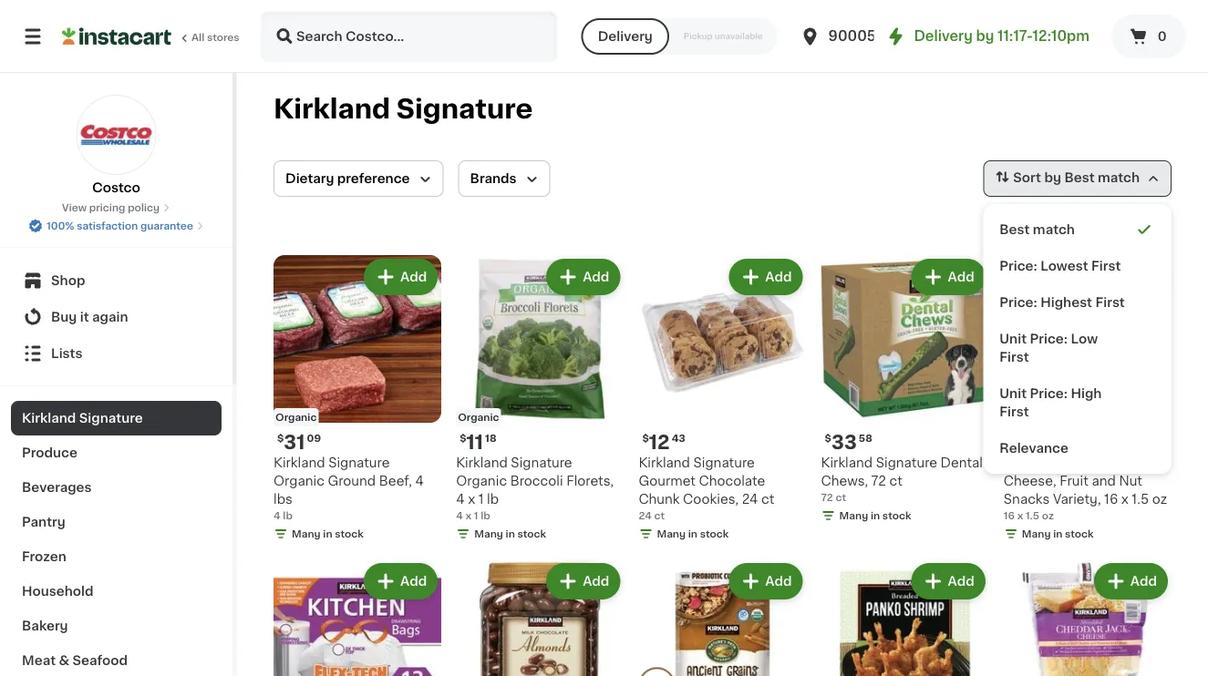 Task type: vqa. For each thing, say whether or not it's contained in the screenshot.
'to'
no



Task type: describe. For each thing, give the bounding box(es) containing it.
price: left lowest
[[1000, 260, 1038, 273]]

stock for 31
[[335, 530, 364, 540]]

dietary preference button
[[274, 161, 444, 197]]

0
[[1158, 30, 1167, 43]]

nut
[[1120, 475, 1143, 488]]

kirkland inside $ 14 kirkland signature cheese, fruit and nut snacks variety, 16 x 1.5 oz 16 x 1.5 oz
[[1004, 457, 1056, 470]]

organic up 18
[[458, 413, 499, 423]]

in for 11
[[506, 530, 515, 540]]

delivery button
[[582, 18, 669, 55]]

in for 33
[[871, 511, 880, 521]]

$ inside $ 14 kirkland signature cheese, fruit and nut snacks variety, 16 x 1.5 oz 16 x 1.5 oz
[[1008, 434, 1014, 444]]

household link
[[11, 575, 222, 609]]

14
[[1014, 433, 1036, 452]]

price: highest first
[[1000, 296, 1125, 309]]

$ for 33
[[825, 434, 832, 444]]

lbs
[[274, 494, 293, 506]]

signature inside "kirkland signature gourmet chocolate chunk cookies, 24 ct 24 ct"
[[694, 457, 755, 470]]

all stores
[[192, 32, 240, 42]]

dietary
[[285, 172, 334, 185]]

relevance
[[1000, 442, 1069, 455]]

policy
[[128, 203, 160, 213]]

signature inside "kirkland signature organic broccoli florets, 4 x 1 lb 4 x 1 lb"
[[511, 457, 572, 470]]

1 horizontal spatial 24
[[742, 494, 758, 506]]

best match inside best match sort by field
[[1065, 172, 1140, 184]]

1 horizontal spatial 1.5
[[1132, 494, 1149, 506]]

seafood
[[73, 655, 128, 668]]

in for 12
[[688, 530, 698, 540]]

buy it again
[[51, 311, 128, 324]]

instacart logo image
[[62, 26, 171, 47]]

meat & seafood
[[22, 655, 128, 668]]

09
[[307, 434, 321, 444]]

produce link
[[11, 436, 222, 471]]

product group containing 31
[[274, 255, 442, 546]]

signature inside kirkland signature organic ground beef, 4 lbs 4 lb
[[328, 457, 390, 470]]

100%
[[47, 221, 74, 231]]

fruit
[[1060, 475, 1089, 488]]

kirkland signature gourmet chocolate chunk cookies, 24 ct 24 ct
[[639, 457, 775, 521]]

18
[[485, 434, 497, 444]]

satisfaction
[[77, 221, 138, 231]]

$ 31 09
[[277, 433, 321, 452]]

unit price: high first option
[[991, 376, 1165, 431]]

many for 12
[[657, 530, 686, 540]]

brands
[[470, 172, 517, 185]]

match inside option
[[1033, 223, 1075, 236]]

match inside field
[[1098, 172, 1140, 184]]

by for delivery
[[976, 30, 995, 43]]

costco logo image
[[76, 95, 156, 175]]

chunk
[[639, 494, 680, 506]]

0 horizontal spatial 16
[[1004, 511, 1015, 521]]

12:10pm
[[1033, 30, 1090, 43]]

0 vertical spatial 1
[[479, 494, 484, 506]]

many for 33
[[840, 511, 869, 521]]

cheese,
[[1004, 475, 1057, 488]]

0 button
[[1112, 15, 1187, 58]]

first inside unit price: high first
[[1000, 406, 1029, 419]]

$ 11 18
[[460, 433, 497, 452]]

costco
[[92, 182, 140, 194]]

unit price: high first
[[1000, 388, 1102, 419]]

31
[[284, 433, 305, 452]]

90005
[[829, 30, 876, 43]]

100% satisfaction guarantee button
[[28, 215, 204, 234]]

kirkland signature organic ground beef, 4 lbs 4 lb
[[274, 457, 424, 521]]

costco link
[[76, 95, 156, 197]]

ct down chocolate
[[762, 494, 775, 506]]

many in stock for 31
[[292, 530, 364, 540]]

best match inside 'best match' option
[[1000, 223, 1075, 236]]

90005 button
[[800, 11, 909, 62]]

first inside price: lowest first option
[[1092, 260, 1121, 273]]

view pricing policy link
[[62, 201, 171, 215]]

chocolate
[[699, 475, 766, 488]]

cookies,
[[683, 494, 739, 506]]

11
[[467, 433, 483, 452]]

in down variety,
[[1054, 530, 1063, 540]]

again
[[92, 311, 128, 324]]

dietary preference
[[285, 172, 410, 185]]

product group containing 12
[[639, 255, 807, 546]]

unit for unit price: low first
[[1000, 333, 1027, 346]]

33
[[832, 433, 857, 452]]

kirkland signature dental chews, 72 ct 72 ct
[[821, 457, 983, 503]]

best match option
[[991, 212, 1165, 248]]

frozen
[[22, 551, 66, 564]]

produce
[[22, 447, 78, 460]]

price: lowest first option
[[991, 248, 1165, 285]]

brands button
[[458, 161, 551, 197]]

product group containing 33
[[821, 255, 989, 527]]

sort by
[[1014, 172, 1062, 184]]

bakery
[[22, 620, 68, 633]]

lists link
[[11, 336, 222, 372]]

price: lowest first
[[1000, 260, 1121, 273]]

stock for 12
[[700, 530, 729, 540]]

delivery by 11:17-12:10pm link
[[885, 26, 1090, 47]]

beverages
[[22, 482, 92, 494]]

pantry
[[22, 516, 65, 529]]

first inside "price: highest first" option
[[1096, 296, 1125, 309]]

service type group
[[582, 18, 778, 55]]

1 vertical spatial 1.5
[[1026, 511, 1040, 521]]

kirkland signature organic broccoli florets, 4 x 1 lb 4 x 1 lb
[[456, 457, 614, 521]]

shop link
[[11, 263, 222, 299]]

&
[[59, 655, 69, 668]]

kirkland inside kirkland signature organic ground beef, 4 lbs 4 lb
[[274, 457, 325, 470]]

kirkland signature link
[[11, 401, 222, 436]]

buy
[[51, 311, 77, 324]]

delivery by 11:17-12:10pm
[[914, 30, 1090, 43]]

household
[[22, 586, 94, 598]]

pantry link
[[11, 505, 222, 540]]

many for 31
[[292, 530, 321, 540]]

frozen link
[[11, 540, 222, 575]]

all
[[192, 32, 205, 42]]

1 vertical spatial 72
[[821, 493, 833, 503]]

$ for 31
[[277, 434, 284, 444]]

highest
[[1041, 296, 1093, 309]]

1 horizontal spatial 16
[[1105, 494, 1119, 506]]

delivery for delivery
[[598, 30, 653, 43]]

signature up brands
[[397, 96, 533, 122]]

pricing
[[89, 203, 125, 213]]

many in stock for 11
[[474, 530, 546, 540]]

snacks
[[1004, 494, 1050, 506]]

ct down the "chunk"
[[654, 511, 665, 521]]

43
[[672, 434, 686, 444]]

item badge image
[[639, 668, 675, 677]]

ground
[[328, 475, 376, 488]]

gourmet
[[639, 475, 696, 488]]

kirkland inside "kirkland signature organic broccoli florets, 4 x 1 lb 4 x 1 lb"
[[456, 457, 508, 470]]

view
[[62, 203, 87, 213]]

bakery link
[[11, 609, 222, 644]]



Task type: locate. For each thing, give the bounding box(es) containing it.
kirkland inside the kirkland signature dental chews, 72 ct 72 ct
[[821, 457, 873, 470]]

organic inside kirkland signature organic ground beef, 4 lbs 4 lb
[[274, 475, 325, 488]]

first up 14
[[1000, 406, 1029, 419]]

organic up "lbs"
[[274, 475, 325, 488]]

in
[[871, 511, 880, 521], [323, 530, 333, 540], [688, 530, 698, 540], [506, 530, 515, 540], [1054, 530, 1063, 540]]

best down sort
[[1000, 223, 1030, 236]]

many in stock
[[840, 511, 912, 521], [292, 530, 364, 540], [657, 530, 729, 540], [474, 530, 546, 540], [1022, 530, 1094, 540]]

$ for 12
[[642, 434, 649, 444]]

unit for unit price: high first
[[1000, 388, 1027, 400]]

oz right variety,
[[1153, 494, 1168, 506]]

4 $ from the left
[[825, 434, 832, 444]]

by for sort
[[1045, 172, 1062, 184]]

it
[[80, 311, 89, 324]]

many down "lbs"
[[292, 530, 321, 540]]

72
[[872, 475, 887, 488], [821, 493, 833, 503]]

$ up cheese,
[[1008, 434, 1014, 444]]

$ inside $ 31 09
[[277, 434, 284, 444]]

match up 'best match' option
[[1098, 172, 1140, 184]]

by right sort
[[1045, 172, 1062, 184]]

and
[[1092, 475, 1116, 488]]

kirkland up gourmet
[[639, 457, 690, 470]]

kirkland inside "kirkland signature gourmet chocolate chunk cookies, 24 ct 24 ct"
[[639, 457, 690, 470]]

unit price: low first
[[1000, 333, 1098, 364]]

1.5
[[1132, 494, 1149, 506], [1026, 511, 1040, 521]]

0 horizontal spatial delivery
[[598, 30, 653, 43]]

$ left 18
[[460, 434, 467, 444]]

many in stock down kirkland signature organic ground beef, 4 lbs 4 lb
[[292, 530, 364, 540]]

16
[[1105, 494, 1119, 506], [1004, 511, 1015, 521]]

1
[[479, 494, 484, 506], [474, 511, 478, 521]]

view pricing policy
[[62, 203, 160, 213]]

signature left dental
[[876, 457, 938, 470]]

kirkland up chews,
[[821, 457, 873, 470]]

sort by list box
[[984, 204, 1172, 474]]

24
[[742, 494, 758, 506], [639, 511, 652, 521]]

signature up produce link
[[79, 412, 143, 425]]

many down "kirkland signature organic broccoli florets, 4 x 1 lb 4 x 1 lb"
[[474, 530, 503, 540]]

0 horizontal spatial 72
[[821, 493, 833, 503]]

many in stock for 33
[[840, 511, 912, 521]]

stock down kirkland signature organic ground beef, 4 lbs 4 lb
[[335, 530, 364, 540]]

signature up ground
[[328, 457, 390, 470]]

1 down $ 11 18
[[479, 494, 484, 506]]

beef,
[[379, 475, 412, 488]]

price: inside unit price: high first
[[1030, 388, 1068, 400]]

16 down the and
[[1105, 494, 1119, 506]]

unit inside unit price: low first
[[1000, 333, 1027, 346]]

lb inside kirkland signature organic ground beef, 4 lbs 4 lb
[[283, 511, 293, 521]]

chews,
[[821, 475, 869, 488]]

kirkland down $ 31 09
[[274, 457, 325, 470]]

oz down snacks
[[1042, 511, 1054, 521]]

0 horizontal spatial match
[[1033, 223, 1075, 236]]

stock
[[883, 511, 912, 521], [335, 530, 364, 540], [700, 530, 729, 540], [518, 530, 546, 540], [1065, 530, 1094, 540]]

unit inside unit price: high first
[[1000, 388, 1027, 400]]

many down chews,
[[840, 511, 869, 521]]

1 vertical spatial by
[[1045, 172, 1062, 184]]

12
[[649, 433, 670, 452]]

best inside option
[[1000, 223, 1030, 236]]

24 down the "chunk"
[[639, 511, 652, 521]]

best right sort by
[[1065, 172, 1095, 184]]

0 vertical spatial by
[[976, 30, 995, 43]]

best inside field
[[1065, 172, 1095, 184]]

0 horizontal spatial kirkland signature
[[22, 412, 143, 425]]

beverages link
[[11, 471, 222, 505]]

price:
[[1000, 260, 1038, 273], [1000, 296, 1038, 309], [1030, 333, 1068, 346], [1030, 388, 1068, 400]]

kirkland down relevance
[[1004, 457, 1056, 470]]

product group containing 14
[[1004, 255, 1172, 546]]

2 $ from the left
[[642, 434, 649, 444]]

0 vertical spatial unit
[[1000, 333, 1027, 346]]

$ inside $ 12 43
[[642, 434, 649, 444]]

1.5 down nut
[[1132, 494, 1149, 506]]

100% satisfaction guarantee
[[47, 221, 193, 231]]

unit up 14
[[1000, 388, 1027, 400]]

$ 14 kirkland signature cheese, fruit and nut snacks variety, 16 x 1.5 oz 16 x 1.5 oz
[[1004, 433, 1168, 521]]

$ 33 58
[[825, 433, 873, 452]]

shop
[[51, 275, 85, 287]]

Best match Sort by field
[[984, 161, 1172, 197]]

buy it again link
[[11, 299, 222, 336]]

many in stock down "kirkland signature organic broccoli florets, 4 x 1 lb 4 x 1 lb"
[[474, 530, 546, 540]]

1 horizontal spatial by
[[1045, 172, 1062, 184]]

kirkland up produce
[[22, 412, 76, 425]]

$ left 58
[[825, 434, 832, 444]]

$ for 11
[[460, 434, 467, 444]]

many down snacks
[[1022, 530, 1051, 540]]

24 down chocolate
[[742, 494, 758, 506]]

in for 31
[[323, 530, 333, 540]]

signature up broccoli
[[511, 457, 572, 470]]

product group containing 11
[[456, 255, 624, 546]]

by inside "link"
[[976, 30, 995, 43]]

kirkland down $ 11 18
[[456, 457, 508, 470]]

price: inside unit price: low first
[[1030, 333, 1068, 346]]

first right lowest
[[1092, 260, 1121, 273]]

organic up 31
[[275, 413, 317, 423]]

product group
[[274, 255, 442, 546], [456, 255, 624, 546], [639, 255, 807, 546], [821, 255, 989, 527], [1004, 255, 1172, 546], [274, 560, 442, 677], [456, 560, 624, 677], [639, 560, 807, 677], [821, 560, 989, 677], [1004, 560, 1172, 677]]

1 vertical spatial 16
[[1004, 511, 1015, 521]]

best match up 'best match' option
[[1065, 172, 1140, 184]]

1 vertical spatial 1
[[474, 511, 478, 521]]

price: left the highest
[[1000, 296, 1038, 309]]

kirkland signature up produce
[[22, 412, 143, 425]]

72 down chews,
[[821, 493, 833, 503]]

meat
[[22, 655, 56, 668]]

11:17-
[[998, 30, 1033, 43]]

0 vertical spatial best match
[[1065, 172, 1140, 184]]

1 horizontal spatial match
[[1098, 172, 1140, 184]]

variety,
[[1053, 494, 1101, 506]]

kirkland up the dietary preference
[[274, 96, 390, 122]]

1 vertical spatial unit
[[1000, 388, 1027, 400]]

signature up the and
[[1059, 457, 1120, 470]]

stock down 'cookies,'
[[700, 530, 729, 540]]

in down the kirkland signature dental chews, 72 ct 72 ct
[[871, 511, 880, 521]]

0 vertical spatial 24
[[742, 494, 758, 506]]

kirkland
[[274, 96, 390, 122], [22, 412, 76, 425], [274, 457, 325, 470], [639, 457, 690, 470], [456, 457, 508, 470], [821, 457, 873, 470], [1004, 457, 1056, 470]]

ct right chews,
[[890, 475, 903, 488]]

0 vertical spatial 1.5
[[1132, 494, 1149, 506]]

stores
[[207, 32, 240, 42]]

58
[[859, 434, 873, 444]]

0 vertical spatial 72
[[872, 475, 887, 488]]

match up price: lowest first
[[1033, 223, 1075, 236]]

0 horizontal spatial best
[[1000, 223, 1030, 236]]

1 horizontal spatial delivery
[[914, 30, 973, 43]]

by left the 11:17-
[[976, 30, 995, 43]]

ct down chews,
[[836, 493, 847, 503]]

1 $ from the left
[[277, 434, 284, 444]]

$ left 43
[[642, 434, 649, 444]]

3 $ from the left
[[460, 434, 467, 444]]

delivery inside button
[[598, 30, 653, 43]]

1 vertical spatial best match
[[1000, 223, 1075, 236]]

add
[[400, 271, 427, 284], [583, 271, 610, 284], [766, 271, 792, 284], [948, 271, 975, 284], [400, 576, 427, 589], [583, 576, 610, 589], [766, 576, 792, 589], [948, 576, 975, 589], [1131, 576, 1157, 589]]

0 vertical spatial oz
[[1153, 494, 1168, 506]]

1 unit from the top
[[1000, 333, 1027, 346]]

delivery inside "link"
[[914, 30, 973, 43]]

stock for 11
[[518, 530, 546, 540]]

0 vertical spatial 16
[[1105, 494, 1119, 506]]

kirkland inside the kirkland signature link
[[22, 412, 76, 425]]

many
[[840, 511, 869, 521], [292, 530, 321, 540], [657, 530, 686, 540], [474, 530, 503, 540], [1022, 530, 1051, 540]]

first up unit price: high first
[[1000, 351, 1029, 364]]

lowest
[[1041, 260, 1089, 273]]

signature inside the kirkland signature dental chews, 72 ct 72 ct
[[876, 457, 938, 470]]

lb for 31
[[283, 511, 293, 521]]

price: highest first option
[[991, 285, 1165, 321]]

first inside unit price: low first
[[1000, 351, 1029, 364]]

add button
[[366, 261, 436, 294], [548, 261, 619, 294], [731, 261, 801, 294], [914, 261, 984, 294], [366, 566, 436, 599], [548, 566, 619, 599], [731, 566, 801, 599], [914, 566, 984, 599], [1096, 566, 1167, 599]]

florets,
[[567, 475, 614, 488]]

all stores link
[[62, 11, 241, 62]]

$ inside $ 33 58
[[825, 434, 832, 444]]

signature up chocolate
[[694, 457, 755, 470]]

kirkland signature down search field
[[274, 96, 533, 122]]

$ inside $ 11 18
[[460, 434, 467, 444]]

1 horizontal spatial 72
[[872, 475, 887, 488]]

broccoli
[[510, 475, 563, 488]]

72 right chews,
[[872, 475, 887, 488]]

relevance option
[[991, 431, 1165, 467]]

0 horizontal spatial 24
[[639, 511, 652, 521]]

stock for 33
[[883, 511, 912, 521]]

1 vertical spatial match
[[1033, 223, 1075, 236]]

stock down "kirkland signature organic broccoli florets, 4 x 1 lb 4 x 1 lb"
[[518, 530, 546, 540]]

4
[[415, 475, 424, 488], [456, 494, 465, 506], [274, 511, 281, 521], [456, 511, 463, 521]]

many in stock down variety,
[[1022, 530, 1094, 540]]

match
[[1098, 172, 1140, 184], [1033, 223, 1075, 236]]

signature inside $ 14 kirkland signature cheese, fruit and nut snacks variety, 16 x 1.5 oz 16 x 1.5 oz
[[1059, 457, 1120, 470]]

price: left 'low'
[[1030, 333, 1068, 346]]

best match up price: lowest first
[[1000, 223, 1075, 236]]

1 vertical spatial oz
[[1042, 511, 1054, 521]]

meat & seafood link
[[11, 644, 222, 677]]

dental
[[941, 457, 983, 470]]

delivery for delivery by 11:17-12:10pm
[[914, 30, 973, 43]]

$ 12 43
[[642, 433, 686, 452]]

in down "kirkland signature organic broccoli florets, 4 x 1 lb 4 x 1 lb"
[[506, 530, 515, 540]]

ct
[[890, 475, 903, 488], [836, 493, 847, 503], [762, 494, 775, 506], [654, 511, 665, 521]]

stock down variety,
[[1065, 530, 1094, 540]]

in down kirkland signature organic ground beef, 4 lbs 4 lb
[[323, 530, 333, 540]]

guarantee
[[140, 221, 193, 231]]

1 horizontal spatial kirkland signature
[[274, 96, 533, 122]]

1 horizontal spatial best
[[1065, 172, 1095, 184]]

price: left high
[[1030, 388, 1068, 400]]

best
[[1065, 172, 1095, 184], [1000, 223, 1030, 236]]

1.5 down snacks
[[1026, 511, 1040, 521]]

0 vertical spatial best
[[1065, 172, 1095, 184]]

x
[[468, 494, 475, 506], [1122, 494, 1129, 506], [466, 511, 472, 521], [1018, 511, 1024, 521]]

16 down snacks
[[1004, 511, 1015, 521]]

unit price: low first option
[[991, 321, 1165, 376]]

1 vertical spatial best
[[1000, 223, 1030, 236]]

by inside field
[[1045, 172, 1062, 184]]

stock down the kirkland signature dental chews, 72 ct 72 ct
[[883, 511, 912, 521]]

5 $ from the left
[[1008, 434, 1014, 444]]

sort
[[1014, 172, 1042, 184]]

None search field
[[261, 11, 558, 62]]

organic inside "kirkland signature organic broccoli florets, 4 x 1 lb 4 x 1 lb"
[[456, 475, 507, 488]]

many for 11
[[474, 530, 503, 540]]

lb for 11
[[487, 494, 499, 506]]

Search field
[[263, 13, 556, 60]]

lists
[[51, 348, 82, 360]]

high
[[1071, 388, 1102, 400]]

in down 'cookies,'
[[688, 530, 698, 540]]

1 horizontal spatial oz
[[1153, 494, 1168, 506]]

many in stock down the kirkland signature dental chews, 72 ct 72 ct
[[840, 511, 912, 521]]

0 horizontal spatial by
[[976, 30, 995, 43]]

2 unit from the top
[[1000, 388, 1027, 400]]

signature
[[397, 96, 533, 122], [79, 412, 143, 425], [328, 457, 390, 470], [694, 457, 755, 470], [511, 457, 572, 470], [876, 457, 938, 470], [1059, 457, 1120, 470]]

many down the "chunk"
[[657, 530, 686, 540]]

lb
[[487, 494, 499, 506], [283, 511, 293, 521], [481, 511, 490, 521]]

many in stock for 12
[[657, 530, 729, 540]]

preference
[[337, 172, 410, 185]]

0 horizontal spatial oz
[[1042, 511, 1054, 521]]

0 vertical spatial match
[[1098, 172, 1140, 184]]

low
[[1071, 333, 1098, 346]]

many in stock down 'cookies,'
[[657, 530, 729, 540]]

1 down 11
[[474, 511, 478, 521]]

organic down $ 11 18
[[456, 475, 507, 488]]

1 vertical spatial 24
[[639, 511, 652, 521]]

1 vertical spatial kirkland signature
[[22, 412, 143, 425]]

0 horizontal spatial 1.5
[[1026, 511, 1040, 521]]

unit down price: highest first
[[1000, 333, 1027, 346]]

first right the highest
[[1096, 296, 1125, 309]]

unit
[[1000, 333, 1027, 346], [1000, 388, 1027, 400]]

0 vertical spatial kirkland signature
[[274, 96, 533, 122]]

$ left 09
[[277, 434, 284, 444]]



